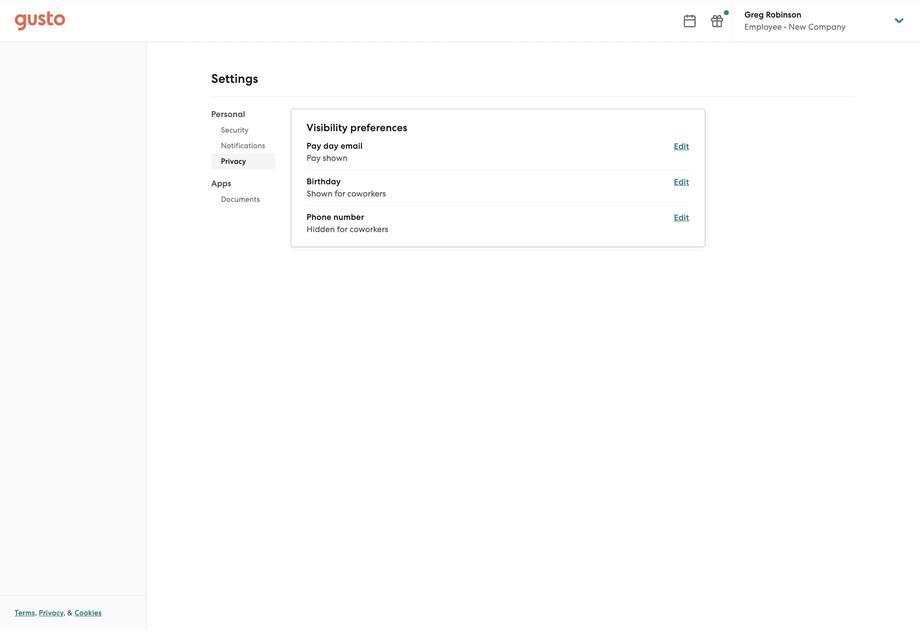 Task type: locate. For each thing, give the bounding box(es) containing it.
edit for pay day email
[[674, 141, 689, 152]]

1 , from the left
[[35, 609, 37, 618]]

edit link inside phone number element
[[674, 213, 689, 223]]

pay left shown
[[307, 153, 321, 163]]

1 edit link from the top
[[674, 141, 689, 152]]

2 vertical spatial edit link
[[674, 213, 689, 223]]

0 vertical spatial pay
[[307, 141, 321, 151]]

for inside birthday shown for coworkers
[[335, 189, 345, 199]]

1 horizontal spatial privacy link
[[211, 154, 275, 169]]

coworkers up number
[[347, 189, 386, 199]]

group
[[211, 109, 275, 210]]

0 vertical spatial edit link
[[674, 141, 689, 152]]

privacy link left &
[[39, 609, 64, 618]]

birthday
[[307, 177, 341, 187]]

pay left day
[[307, 141, 321, 151]]

list containing pay day email
[[307, 141, 689, 235]]

0 vertical spatial for
[[335, 189, 345, 199]]

notifications link
[[211, 138, 275, 154]]

terms , privacy , & cookies
[[15, 609, 102, 618]]

&
[[67, 609, 73, 618]]

for inside phone number hidden for coworkers
[[337, 224, 348, 234]]

phone number element
[[307, 212, 689, 235]]

list
[[307, 141, 689, 235]]

for
[[335, 189, 345, 199], [337, 224, 348, 234]]

0 vertical spatial privacy link
[[211, 154, 275, 169]]

robinson
[[766, 10, 801, 20]]

edit inside phone number element
[[674, 213, 689, 223]]

1 vertical spatial coworkers
[[350, 224, 388, 234]]

2 edit from the top
[[674, 177, 689, 187]]

edit
[[674, 141, 689, 152], [674, 177, 689, 187], [674, 213, 689, 223]]

,
[[35, 609, 37, 618], [64, 609, 66, 618]]

0 vertical spatial coworkers
[[347, 189, 386, 199]]

edit link inside "birthday" element
[[674, 177, 689, 187]]

privacy left &
[[39, 609, 64, 618]]

privacy link
[[211, 154, 275, 169], [39, 609, 64, 618]]

pay
[[307, 141, 321, 151], [307, 153, 321, 163]]

privacy link down notifications
[[211, 154, 275, 169]]

3 edit link from the top
[[674, 213, 689, 223]]

0 vertical spatial edit
[[674, 141, 689, 152]]

2 edit link from the top
[[674, 177, 689, 187]]

home image
[[15, 11, 65, 30]]

documents link
[[211, 192, 275, 207]]

1 edit from the top
[[674, 141, 689, 152]]

privacy down 'notifications' 'link' at the left of page
[[221, 157, 246, 166]]

0 vertical spatial privacy
[[221, 157, 246, 166]]

visibility
[[307, 121, 348, 134]]

number
[[333, 212, 364, 222]]

coworkers inside phone number hidden for coworkers
[[350, 224, 388, 234]]

preferences
[[350, 121, 407, 134]]

edit inside pay day email element
[[674, 141, 689, 152]]

terms link
[[15, 609, 35, 618]]

edit link for birthday
[[674, 177, 689, 187]]

settings
[[211, 71, 258, 86]]

birthday shown for coworkers
[[307, 177, 386, 199]]

1 vertical spatial edit
[[674, 177, 689, 187]]

privacy
[[221, 157, 246, 166], [39, 609, 64, 618]]

2 vertical spatial edit
[[674, 213, 689, 223]]

edit link inside pay day email element
[[674, 141, 689, 152]]

coworkers
[[347, 189, 386, 199], [350, 224, 388, 234]]

edit link for phone number
[[674, 213, 689, 223]]

1 vertical spatial for
[[337, 224, 348, 234]]

shown
[[323, 153, 348, 163]]

for down number
[[337, 224, 348, 234]]

coworkers down number
[[350, 224, 388, 234]]

0 horizontal spatial ,
[[35, 609, 37, 618]]

1 vertical spatial pay
[[307, 153, 321, 163]]

employee
[[745, 22, 782, 32]]

apps
[[211, 179, 231, 189]]

company
[[808, 22, 846, 32]]

edit link
[[674, 141, 689, 152], [674, 177, 689, 187], [674, 213, 689, 223]]

visibility preferences group
[[307, 121, 689, 235]]

1 horizontal spatial ,
[[64, 609, 66, 618]]

for down the "birthday"
[[335, 189, 345, 199]]

1 vertical spatial edit link
[[674, 177, 689, 187]]

1 vertical spatial privacy link
[[39, 609, 64, 618]]

0 horizontal spatial privacy
[[39, 609, 64, 618]]

edit inside "birthday" element
[[674, 177, 689, 187]]

3 edit from the top
[[674, 213, 689, 223]]



Task type: describe. For each thing, give the bounding box(es) containing it.
phone number hidden for coworkers
[[307, 212, 388, 234]]

edit link for pay day email
[[674, 141, 689, 152]]

phone
[[307, 212, 331, 222]]

pay day email element
[[307, 141, 689, 170]]

1 vertical spatial privacy
[[39, 609, 64, 618]]

2 pay from the top
[[307, 153, 321, 163]]

security
[[221, 126, 249, 135]]

greg robinson employee • new company
[[745, 10, 846, 32]]

gusto navigation element
[[0, 42, 146, 81]]

0 horizontal spatial privacy link
[[39, 609, 64, 618]]

2 , from the left
[[64, 609, 66, 618]]

hidden
[[307, 224, 335, 234]]

visibility preferences
[[307, 121, 407, 134]]

group containing personal
[[211, 109, 275, 210]]

notifications
[[221, 141, 265, 150]]

day
[[323, 141, 339, 151]]

birthday element
[[307, 176, 689, 206]]

documents
[[221, 195, 260, 204]]

email
[[341, 141, 363, 151]]

edit for phone number
[[674, 213, 689, 223]]

1 horizontal spatial privacy
[[221, 157, 246, 166]]

security link
[[211, 122, 275, 138]]

coworkers inside birthday shown for coworkers
[[347, 189, 386, 199]]

cookies
[[75, 609, 102, 618]]

1 pay from the top
[[307, 141, 321, 151]]

pay day email pay shown
[[307, 141, 363, 163]]

•
[[784, 22, 786, 32]]

new
[[789, 22, 806, 32]]

shown
[[307, 189, 333, 199]]

greg
[[745, 10, 764, 20]]

terms
[[15, 609, 35, 618]]

personal
[[211, 109, 245, 120]]

cookies button
[[75, 607, 102, 619]]

edit for birthday
[[674, 177, 689, 187]]



Task type: vqa. For each thing, say whether or not it's contained in the screenshot.
All Emails Option
no



